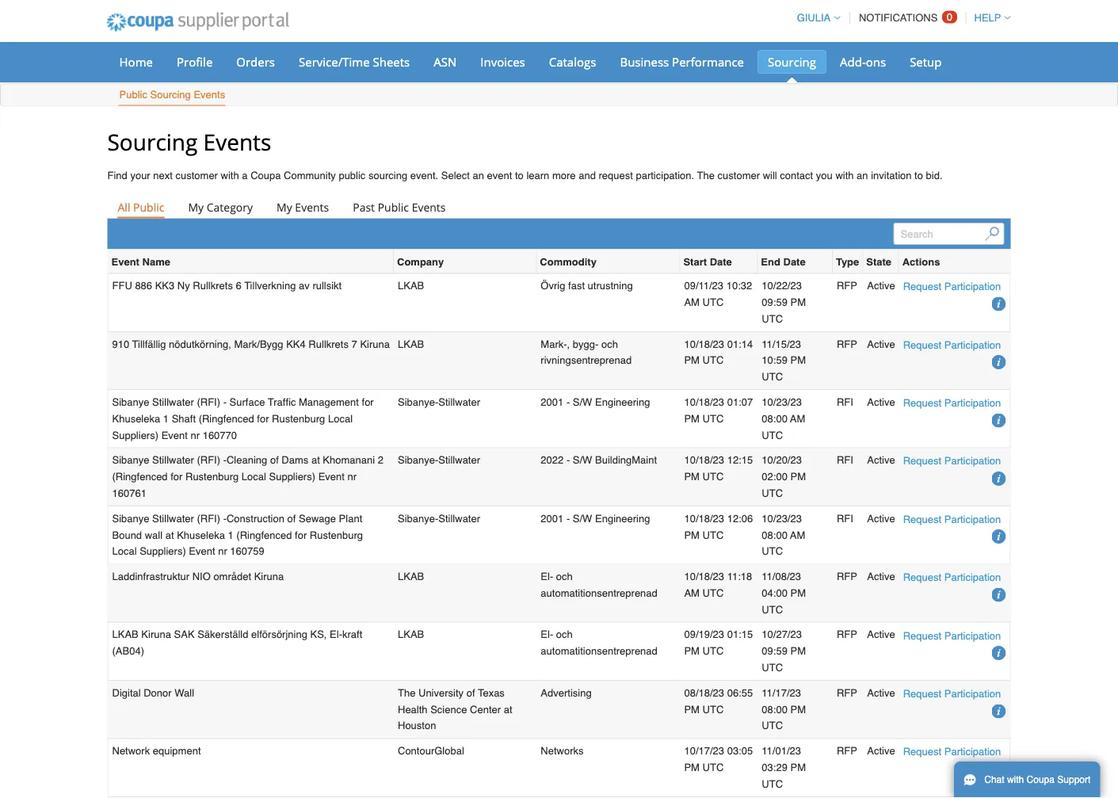 Task type: locate. For each thing, give the bounding box(es) containing it.
sibanye-stillwater for sibanye stillwater (rfi) - surface traffic management for khuseleka 1 shaft (ringfenced for rustenburg local suppliers) event nr 160770
[[398, 396, 481, 408]]

0 horizontal spatial of
[[270, 454, 279, 466]]

0 horizontal spatial kiruna
[[141, 629, 171, 641]]

pm inside 10/22/23 09:59 pm utc
[[791, 296, 806, 308]]

1 request participation button from the top
[[904, 278, 1002, 295]]

pm up 10/18/23 11:18 am utc
[[685, 529, 700, 541]]

kiruna inside lkab kiruna sak säkerställd elförsörjning ks, el-kraft (ab04)
[[141, 629, 171, 641]]

rfp
[[837, 280, 858, 292], [837, 338, 858, 350], [837, 571, 858, 583], [837, 629, 858, 641], [837, 687, 858, 699], [837, 745, 858, 757]]

support
[[1058, 775, 1091, 786]]

sourcing down profile link
[[150, 89, 191, 101]]

1 vertical spatial rullkrets
[[309, 338, 349, 350]]

2001 - s/w  engineering down rivningsentreprenad
[[541, 396, 651, 408]]

sibanye up bound
[[112, 513, 149, 525]]

date for end date
[[784, 256, 806, 267]]

0 vertical spatial rustenburg
[[272, 413, 325, 425]]

1 horizontal spatial kiruna
[[254, 571, 284, 583]]

kiruna right 7
[[360, 338, 390, 350]]

1 horizontal spatial local
[[242, 471, 266, 483]]

utc down 02:00
[[762, 487, 783, 499]]

10/18/23 inside 10/18/23 11:18 am utc
[[685, 571, 725, 583]]

request participation button for 06:55
[[904, 686, 1002, 702]]

kk3
[[155, 280, 175, 292]]

10/18/23
[[685, 338, 725, 350], [685, 396, 725, 408], [685, 454, 725, 466], [685, 513, 725, 525], [685, 571, 725, 583]]

8 request from the top
[[904, 688, 942, 700]]

suppliers) up 160761
[[112, 429, 159, 441]]

0 vertical spatial s/w
[[573, 396, 593, 408]]

lkab
[[398, 280, 424, 292], [398, 338, 424, 350], [398, 571, 424, 583], [112, 629, 139, 641], [398, 629, 424, 641]]

0 vertical spatial rullkrets
[[193, 280, 233, 292]]

3 sibanye from the top
[[112, 513, 149, 525]]

next
[[153, 170, 173, 182]]

sourcing up next
[[107, 126, 198, 157]]

participation for 01:14
[[945, 339, 1002, 351]]

public for all
[[133, 199, 164, 214]]

pm inside 10/18/23 01:14 pm utc
[[685, 355, 700, 366]]

utc
[[703, 296, 724, 308], [762, 313, 783, 325], [703, 355, 724, 366], [762, 371, 783, 383], [703, 413, 724, 425], [762, 429, 783, 441], [703, 471, 724, 483], [762, 487, 783, 499], [703, 529, 724, 541], [762, 546, 783, 557], [703, 587, 724, 599], [762, 604, 783, 616], [703, 645, 724, 657], [762, 662, 783, 674], [703, 704, 724, 716], [762, 720, 783, 732], [703, 762, 724, 774], [762, 778, 783, 790]]

2 10/23/23 08:00 am utc from the top
[[762, 513, 806, 557]]

1 horizontal spatial date
[[784, 256, 806, 267]]

sewage
[[299, 513, 336, 525]]

actions button
[[903, 253, 941, 270]]

10/23/23 down 11/15/23 10:59 pm utc
[[762, 396, 802, 408]]

3 08:00 from the top
[[762, 704, 788, 716]]

participation for 01:15
[[945, 630, 1002, 642]]

pm down the "09/19/23"
[[685, 645, 700, 657]]

4 participation from the top
[[945, 455, 1002, 467]]

1 vertical spatial (ringfenced
[[112, 471, 168, 483]]

active for 10/18/23 11:18 am utc
[[868, 571, 896, 583]]

2 horizontal spatial nr
[[348, 471, 357, 483]]

an left event
[[473, 170, 484, 182]]

utc up 10/18/23 11:18 am utc
[[703, 529, 724, 541]]

participation for 10:32
[[945, 281, 1002, 293]]

my inside my category link
[[188, 199, 204, 214]]

tab list containing all public
[[107, 196, 1011, 218]]

at for the university of texas health science center at houston
[[504, 704, 513, 716]]

2 an from the left
[[857, 170, 869, 182]]

rustenburg down plant
[[310, 529, 363, 541]]

09/11/23
[[685, 280, 724, 292]]

suppliers) inside sibanye stillwater (rfi) - surface traffic management for khuseleka 1 shaft (ringfenced for rustenburg local suppliers) event nr 160770
[[112, 429, 159, 441]]

6 request participation button from the top
[[904, 569, 1002, 586]]

notifications 0
[[859, 11, 953, 24]]

ons
[[866, 54, 887, 70]]

1 vertical spatial 10/23/23 08:00 am utc
[[762, 513, 806, 557]]

sibanye up 160761
[[112, 454, 149, 466]]

sibanye down '910'
[[112, 396, 149, 408]]

0 vertical spatial suppliers)
[[112, 429, 159, 441]]

my for my category
[[188, 199, 204, 214]]

center
[[470, 704, 501, 716]]

08:00 up 11/08/23 in the right bottom of the page
[[762, 529, 788, 541]]

sheets
[[373, 54, 410, 70]]

of left dams
[[270, 454, 279, 466]]

2 vertical spatial at
[[504, 704, 513, 716]]

2 rfp from the top
[[837, 338, 858, 350]]

participation for 03:05
[[945, 746, 1002, 758]]

2 el- och automatitionsentreprenad from the top
[[541, 629, 658, 657]]

1 vertical spatial rustenburg
[[186, 471, 239, 483]]

1 vertical spatial of
[[287, 513, 296, 525]]

1 my from the left
[[188, 199, 204, 214]]

orders link
[[226, 50, 285, 74]]

request participation for 01:07
[[904, 397, 1002, 409]]

2 date from the left
[[784, 256, 806, 267]]

coupa inside chat with coupa support button
[[1027, 775, 1055, 786]]

(rfi) left construction
[[197, 513, 220, 525]]

sibanye inside sibanye stillwater (rfi) - surface traffic management for khuseleka 1 shaft (ringfenced for rustenburg local suppliers) event nr 160770
[[112, 396, 149, 408]]

8 participation from the top
[[945, 688, 1002, 700]]

service/time sheets link
[[289, 50, 420, 74]]

0 vertical spatial sibanye
[[112, 396, 149, 408]]

pm inside 10/18/23 01:07 pm utc
[[685, 413, 700, 425]]

(rfi) for cleaning
[[197, 454, 220, 466]]

2 horizontal spatial local
[[328, 413, 353, 425]]

rullkrets
[[193, 280, 233, 292], [309, 338, 349, 350]]

automatitionsentreprenad for am
[[541, 587, 658, 599]]

lkab inside lkab kiruna sak säkerställd elförsörjning ks, el-kraft (ab04)
[[112, 629, 139, 641]]

09/19/23 01:15 pm utc
[[685, 629, 753, 657]]

1 el- och automatitionsentreprenad from the top
[[541, 571, 658, 599]]

2 09:59 from the top
[[762, 645, 788, 657]]

kraft
[[343, 629, 363, 641]]

4 10/18/23 from the top
[[685, 513, 725, 525]]

1 engineering from the top
[[596, 396, 651, 408]]

0 vertical spatial kiruna
[[360, 338, 390, 350]]

- left surface
[[223, 396, 227, 408]]

to left bid.
[[915, 170, 924, 182]]

local inside sibanye stillwater (rfi) -construction of sewage plant bound wall at khuseleka 1 (ringfenced for rustenburg local suppliers) event nr 160759
[[112, 546, 137, 557]]

event inside the sibanye stillwater (rfi) -cleaning of dams at khomanani 2 (ringfenced for rustenburg local suppliers) event nr 160761
[[318, 471, 345, 483]]

1 sibanye-stillwater from the top
[[398, 396, 481, 408]]

2 my from the left
[[277, 199, 292, 214]]

suppliers) inside sibanye stillwater (rfi) -construction of sewage plant bound wall at khuseleka 1 (ringfenced for rustenburg local suppliers) event nr 160759
[[140, 546, 186, 557]]

2 vertical spatial local
[[112, 546, 137, 557]]

3 active from the top
[[868, 396, 896, 408]]

utc up 10/18/23 12:06 pm utc
[[703, 471, 724, 483]]

2 2001 from the top
[[541, 513, 564, 525]]

1 request from the top
[[904, 281, 942, 293]]

09:59 down 10/22/23
[[762, 296, 788, 308]]

(rfi) inside sibanye stillwater (rfi) -construction of sewage plant bound wall at khuseleka 1 (ringfenced for rustenburg local suppliers) event nr 160759
[[197, 513, 220, 525]]

1 vertical spatial s/w
[[573, 454, 593, 466]]

3 10/18/23 from the top
[[685, 454, 725, 466]]

0 vertical spatial local
[[328, 413, 353, 425]]

commodity
[[540, 256, 597, 267]]

10/20/23
[[762, 454, 802, 466]]

1 horizontal spatial coupa
[[1027, 775, 1055, 786]]

7 active from the top
[[868, 629, 896, 641]]

1 vertical spatial coupa
[[1027, 775, 1055, 786]]

2 horizontal spatial with
[[1008, 775, 1025, 786]]

at inside the university of texas health science center at houston
[[504, 704, 513, 716]]

sibanye-stillwater for sibanye stillwater (rfi) -construction of sewage plant bound wall at khuseleka 1 (ringfenced for rustenburg local suppliers) event nr 160759
[[398, 513, 481, 525]]

0 vertical spatial sourcing
[[768, 54, 817, 70]]

1 vertical spatial at
[[165, 529, 174, 541]]

1 vertical spatial 2001
[[541, 513, 564, 525]]

1 2001 from the top
[[541, 396, 564, 408]]

8 request participation from the top
[[904, 688, 1002, 700]]

11/01/23 03:29 pm utc
[[762, 745, 806, 790]]

business performance
[[620, 54, 745, 70]]

kiruna down 160759
[[254, 571, 284, 583]]

at for sibanye stillwater (rfi) -cleaning of dams at khomanani 2 (ringfenced for rustenburg local suppliers) event nr 160761
[[312, 454, 320, 466]]

1 to from the left
[[515, 170, 524, 182]]

pm for 11/15/23 10:59 pm utc
[[791, 355, 806, 366]]

1 up 160759
[[228, 529, 234, 541]]

to left learn
[[515, 170, 524, 182]]

2 vertical spatial sourcing
[[107, 126, 198, 157]]

date right start
[[710, 256, 733, 267]]

och for 09/19/23
[[557, 629, 573, 641]]

5 active from the top
[[868, 513, 896, 525]]

09:59 inside 10/22/23 09:59 pm utc
[[762, 296, 788, 308]]

10/18/23 inside 10/18/23 01:14 pm utc
[[685, 338, 725, 350]]

sourcing for sourcing
[[768, 54, 817, 70]]

0 vertical spatial 2001 - s/w  engineering
[[541, 396, 651, 408]]

local inside the sibanye stillwater (rfi) -cleaning of dams at khomanani 2 (ringfenced for rustenburg local suppliers) event nr 160761
[[242, 471, 266, 483]]

advertising
[[541, 687, 592, 699]]

my down community at the left top of the page
[[277, 199, 292, 214]]

0 vertical spatial sibanye-
[[398, 396, 439, 408]]

commodity button
[[540, 253, 597, 270]]

6 request from the top
[[904, 572, 942, 584]]

11/08/23 04:00 pm utc
[[762, 571, 806, 616]]

1 vertical spatial local
[[242, 471, 266, 483]]

1 sibanye from the top
[[112, 396, 149, 408]]

with right chat
[[1008, 775, 1025, 786]]

engineering for 10/18/23 01:07 pm utc
[[596, 396, 651, 408]]

9 request from the top
[[904, 746, 942, 758]]

0 horizontal spatial rullkrets
[[193, 280, 233, 292]]

participation for 12:15
[[945, 455, 1002, 467]]

7 request participation button from the top
[[904, 627, 1002, 644]]

2 sibanye from the top
[[112, 454, 149, 466]]

pm inside 09/19/23 01:15 pm utc
[[685, 645, 700, 657]]

stillwater inside the sibanye stillwater (rfi) -cleaning of dams at khomanani 2 (ringfenced for rustenburg local suppliers) event nr 160761
[[152, 454, 194, 466]]

participation for 11:18
[[945, 572, 1002, 584]]

4 request participation button from the top
[[904, 453, 1002, 470]]

10/23/23 08:00 am utc
[[762, 396, 806, 441], [762, 513, 806, 557]]

0 vertical spatial the
[[698, 170, 715, 182]]

10/23/23 08:00 am utc up 10/20/23
[[762, 396, 806, 441]]

1 vertical spatial el- och automatitionsentreprenad
[[541, 629, 658, 657]]

request participation button for 01:14
[[904, 336, 1002, 353]]

end
[[762, 256, 781, 267]]

pm for 10/18/23 01:14 pm utc
[[685, 355, 700, 366]]

2 automatitionsentreprenad from the top
[[541, 645, 658, 657]]

1 vertical spatial 2001 - s/w  engineering
[[541, 513, 651, 525]]

utc down 10/17/23
[[703, 762, 724, 774]]

utc up '11/01/23'
[[762, 720, 783, 732]]

tab list
[[107, 196, 1011, 218]]

1 horizontal spatial an
[[857, 170, 869, 182]]

0 horizontal spatial khuseleka
[[112, 413, 160, 425]]

pm for 10/27/23 09:59 pm utc
[[791, 645, 806, 657]]

0 vertical spatial sibanye-stillwater
[[398, 396, 481, 408]]

2 (rfi) from the top
[[197, 454, 220, 466]]

10/23/23 08:00 am utc up 11/08/23 in the right bottom of the page
[[762, 513, 806, 557]]

4 request from the top
[[904, 455, 942, 467]]

request participation for 01:15
[[904, 630, 1002, 642]]

utc up the "09/19/23"
[[703, 587, 724, 599]]

management
[[299, 396, 359, 408]]

for right management
[[362, 396, 374, 408]]

2 vertical spatial (rfi)
[[197, 513, 220, 525]]

3 rfp from the top
[[837, 571, 858, 583]]

1 horizontal spatial with
[[836, 170, 854, 182]]

5 participation from the top
[[945, 513, 1002, 525]]

1 horizontal spatial customer
[[718, 170, 760, 182]]

1 vertical spatial (rfi)
[[197, 454, 220, 466]]

pm inside 11/15/23 10:59 pm utc
[[791, 355, 806, 366]]

0 horizontal spatial to
[[515, 170, 524, 182]]

pm down the 11/17/23
[[791, 704, 806, 716]]

sibanye
[[112, 396, 149, 408], [112, 454, 149, 466], [112, 513, 149, 525]]

el- for laddinfrastruktur nio området kiruna
[[541, 571, 554, 583]]

5 10/18/23 from the top
[[685, 571, 725, 583]]

1 request participation from the top
[[904, 281, 1002, 293]]

1 vertical spatial 08:00
[[762, 529, 788, 541]]

utc inside the 08/18/23 06:55 pm utc
[[703, 704, 724, 716]]

2 vertical spatial sibanye-stillwater
[[398, 513, 481, 525]]

s/w for 10/18/23 12:06 pm utc
[[573, 513, 593, 525]]

pm for 10/17/23 03:05 pm utc
[[685, 762, 700, 774]]

1 vertical spatial nr
[[348, 471, 357, 483]]

rustenburg inside the sibanye stillwater (rfi) -cleaning of dams at khomanani 2 (ringfenced for rustenburg local suppliers) event nr 160761
[[186, 471, 239, 483]]

0 vertical spatial engineering
[[596, 396, 651, 408]]

utc inside 10/18/23 12:15 pm utc
[[703, 471, 724, 483]]

utc inside 11/15/23 10:59 pm utc
[[762, 371, 783, 383]]

1 08:00 from the top
[[762, 413, 788, 425]]

category
[[207, 199, 253, 214]]

10/18/23 12:06 pm utc
[[685, 513, 753, 541]]

10/23/23 for 12:06
[[762, 513, 802, 525]]

1 vertical spatial sibanye
[[112, 454, 149, 466]]

navigation containing notifications 0
[[790, 2, 1011, 33]]

service/time sheets
[[299, 54, 410, 70]]

5 request participation from the top
[[904, 513, 1002, 525]]

lkab for av
[[398, 280, 424, 292]]

1 s/w from the top
[[573, 396, 593, 408]]

at inside the sibanye stillwater (rfi) -cleaning of dams at khomanani 2 (ringfenced for rustenburg local suppliers) event nr 160761
[[312, 454, 320, 466]]

2001 - s/w  engineering down 2022 - s/w buildingmaint
[[541, 513, 651, 525]]

1 vertical spatial sibanye-stillwater
[[398, 454, 481, 466]]

to
[[515, 170, 524, 182], [915, 170, 924, 182]]

request participation for 12:15
[[904, 455, 1002, 467]]

0 vertical spatial automatitionsentreprenad
[[541, 587, 658, 599]]

events down community at the left top of the page
[[295, 199, 329, 214]]

5 rfp from the top
[[837, 687, 858, 699]]

s/w for 10/18/23 01:07 pm utc
[[573, 396, 593, 408]]

10/18/23 inside 10/18/23 01:07 pm utc
[[685, 396, 725, 408]]

1 vertical spatial kiruna
[[254, 571, 284, 583]]

08:00 down the 11/17/23
[[762, 704, 788, 716]]

1 sibanye- from the top
[[398, 396, 439, 408]]

the inside the university of texas health science center at houston
[[398, 687, 416, 699]]

2001 - s/w  engineering
[[541, 396, 651, 408], [541, 513, 651, 525]]

event
[[111, 256, 139, 267], [161, 429, 188, 441], [318, 471, 345, 483], [189, 546, 215, 557]]

1 (rfi) from the top
[[197, 396, 220, 408]]

performance
[[673, 54, 745, 70]]

0 vertical spatial 10/23/23 08:00 am utc
[[762, 396, 806, 441]]

coupa right a
[[251, 170, 281, 182]]

public down home link
[[119, 89, 147, 101]]

public right all
[[133, 199, 164, 214]]

2 10/18/23 from the top
[[685, 396, 725, 408]]

10/18/23 inside 10/18/23 12:06 pm utc
[[685, 513, 725, 525]]

(rfi) for surface
[[197, 396, 220, 408]]

(ringfenced up 160761
[[112, 471, 168, 483]]

10/18/23 left 01:14
[[685, 338, 725, 350]]

pm inside '10/20/23 02:00 pm utc'
[[791, 471, 806, 483]]

1 inside sibanye stillwater (rfi) - surface traffic management for khuseleka 1 shaft (ringfenced for rustenburg local suppliers) event nr 160770
[[163, 413, 169, 425]]

equipment
[[153, 745, 201, 757]]

11/08/23
[[762, 571, 802, 583]]

1 horizontal spatial khuseleka
[[177, 529, 225, 541]]

1 horizontal spatial 1
[[228, 529, 234, 541]]

pm inside the 08/18/23 06:55 pm utc
[[685, 704, 700, 716]]

profile link
[[167, 50, 223, 74]]

at right dams
[[312, 454, 320, 466]]

,
[[567, 338, 570, 350]]

suppliers) down dams
[[269, 471, 316, 483]]

1 rfi from the top
[[837, 396, 854, 408]]

utc inside 10/18/23 01:14 pm utc
[[703, 355, 724, 366]]

request participation for 06:55
[[904, 688, 1002, 700]]

0 vertical spatial 08:00
[[762, 413, 788, 425]]

my inside my events link
[[277, 199, 292, 214]]

customer left will
[[718, 170, 760, 182]]

events inside 'public sourcing events' link
[[194, 89, 225, 101]]

for down sewage
[[295, 529, 307, 541]]

type state
[[836, 256, 892, 267]]

9 request participation from the top
[[904, 746, 1002, 758]]

10/18/23 inside 10/18/23 12:15 pm utc
[[685, 454, 725, 466]]

7 request from the top
[[904, 630, 942, 642]]

2001 - s/w  engineering for 10/18/23 01:07 pm utc
[[541, 396, 651, 408]]

2 engineering from the top
[[596, 513, 651, 525]]

0
[[947, 11, 953, 23]]

event up ffu
[[111, 256, 139, 267]]

1 vertical spatial automatitionsentreprenad
[[541, 645, 658, 657]]

contact
[[780, 170, 814, 182]]

utc up 10/18/23 01:07 pm utc
[[703, 355, 724, 366]]

event inside button
[[111, 256, 139, 267]]

active for 09/19/23 01:15 pm utc
[[868, 629, 896, 641]]

pm down 11/15/23
[[791, 355, 806, 366]]

with left a
[[221, 170, 239, 182]]

886
[[135, 280, 152, 292]]

3 (rfi) from the top
[[197, 513, 220, 525]]

9 request participation button from the top
[[904, 744, 1002, 761]]

2 vertical spatial 08:00
[[762, 704, 788, 716]]

help
[[975, 12, 1002, 24]]

08:00 inside 11/17/23 08:00 pm utc
[[762, 704, 788, 716]]

0 horizontal spatial my
[[188, 199, 204, 214]]

company
[[397, 256, 444, 267]]

7 request participation from the top
[[904, 630, 1002, 642]]

a
[[242, 170, 248, 182]]

3 request participation button from the top
[[904, 395, 1002, 411]]

8 request participation button from the top
[[904, 686, 1002, 702]]

you
[[817, 170, 833, 182]]

1 vertical spatial engineering
[[596, 513, 651, 525]]

5 request participation button from the top
[[904, 511, 1002, 528]]

0 horizontal spatial date
[[710, 256, 733, 267]]

s/w down rivningsentreprenad
[[573, 396, 593, 408]]

3 request from the top
[[904, 397, 942, 409]]

1 vertical spatial 10/23/23
[[762, 513, 802, 525]]

utc up 10/18/23 12:15 pm utc
[[703, 413, 724, 425]]

of inside sibanye stillwater (rfi) -construction of sewage plant bound wall at khuseleka 1 (ringfenced for rustenburg local suppliers) event nr 160759
[[287, 513, 296, 525]]

2001 down rivningsentreprenad
[[541, 396, 564, 408]]

sibanye inside sibanye stillwater (rfi) -construction of sewage plant bound wall at khuseleka 1 (ringfenced for rustenburg local suppliers) event nr 160759
[[112, 513, 149, 525]]

the right 'participation.'
[[698, 170, 715, 182]]

coupa left support
[[1027, 775, 1055, 786]]

utc inside 10/22/23 09:59 pm utc
[[762, 313, 783, 325]]

pm inside the 11/08/23 04:00 pm utc
[[791, 587, 806, 599]]

active for 10/18/23 12:15 pm utc
[[868, 454, 896, 466]]

company button
[[397, 253, 444, 270]]

rfi for 10/18/23 12:15 pm utc
[[837, 454, 854, 466]]

10/18/23 left "11:18"
[[685, 571, 725, 583]]

160759
[[230, 546, 265, 557]]

10/22/23 09:59 pm utc
[[762, 280, 806, 325]]

10/18/23 for 10/18/23 01:14 pm utc
[[685, 338, 725, 350]]

kk4
[[286, 338, 306, 350]]

rfp right 11/15/23 10:59 pm utc
[[837, 338, 858, 350]]

event down khomanani
[[318, 471, 345, 483]]

pm down 10/17/23
[[685, 762, 700, 774]]

2 request from the top
[[904, 339, 942, 351]]

1 rfp from the top
[[837, 280, 858, 292]]

of inside the sibanye stillwater (rfi) -cleaning of dams at khomanani 2 (ringfenced for rustenburg local suppliers) event nr 160761
[[270, 454, 279, 466]]

4 rfp from the top
[[837, 629, 858, 641]]

automatitionsentreprenad
[[541, 587, 658, 599], [541, 645, 658, 657]]

sourcing
[[768, 54, 817, 70], [150, 89, 191, 101], [107, 126, 198, 157]]

2 vertical spatial of
[[467, 687, 475, 699]]

4 request participation from the top
[[904, 455, 1002, 467]]

160761
[[112, 487, 147, 499]]

(rfi) for construction
[[197, 513, 220, 525]]

past public events link
[[343, 196, 456, 218]]

sibanye inside the sibanye stillwater (rfi) -cleaning of dams at khomanani 2 (ringfenced for rustenburg local suppliers) event nr 160761
[[112, 454, 149, 466]]

6 request participation from the top
[[904, 572, 1002, 584]]

1 vertical spatial the
[[398, 687, 416, 699]]

(ringfenced down construction
[[237, 529, 292, 541]]

participation.
[[636, 170, 695, 182]]

2 vertical spatial rustenburg
[[310, 529, 363, 541]]

pm inside 10/18/23 12:06 pm utc
[[685, 529, 700, 541]]

2001 for 10/18/23 01:07 pm utc
[[541, 396, 564, 408]]

el- och automatitionsentreprenad
[[541, 571, 658, 599], [541, 629, 658, 657]]

for down surface
[[257, 413, 269, 425]]

3 rfi from the top
[[837, 513, 854, 525]]

(rfi) inside sibanye stillwater (rfi) - surface traffic management for khuseleka 1 shaft (ringfenced for rustenburg local suppliers) event nr 160770
[[197, 396, 220, 408]]

pm inside 10/17/23 03:05 pm utc
[[685, 762, 700, 774]]

0 vertical spatial 10/23/23
[[762, 396, 802, 408]]

local inside sibanye stillwater (rfi) - surface traffic management for khuseleka 1 shaft (ringfenced for rustenburg local suppliers) event nr 160770
[[328, 413, 353, 425]]

0 horizontal spatial 1
[[163, 413, 169, 425]]

event down shaft
[[161, 429, 188, 441]]

utc down 09/11/23 at the top of page
[[703, 296, 724, 308]]

4 active from the top
[[868, 454, 896, 466]]

khuseleka left shaft
[[112, 413, 160, 425]]

2 vertical spatial sibanye-
[[398, 513, 439, 525]]

local
[[328, 413, 353, 425], [242, 471, 266, 483], [112, 546, 137, 557]]

6 participation from the top
[[945, 572, 1002, 584]]

1 vertical spatial sibanye-
[[398, 454, 439, 466]]

0 horizontal spatial an
[[473, 170, 484, 182]]

6 active from the top
[[868, 571, 896, 583]]

1 automatitionsentreprenad from the top
[[541, 587, 658, 599]]

1 vertical spatial och
[[557, 571, 573, 583]]

0 horizontal spatial the
[[398, 687, 416, 699]]

local down bound
[[112, 546, 137, 557]]

rullkrets left 6
[[193, 280, 233, 292]]

of left texas
[[467, 687, 475, 699]]

giulia
[[797, 12, 831, 24]]

(ringfenced inside the sibanye stillwater (rfi) -cleaning of dams at khomanani 2 (ringfenced for rustenburg local suppliers) event nr 160761
[[112, 471, 168, 483]]

0 vertical spatial (ringfenced
[[199, 413, 254, 425]]

0 vertical spatial och
[[602, 338, 618, 350]]

sibanye for sibanye stillwater (rfi) -cleaning of dams at khomanani 2 (ringfenced for rustenburg local suppliers) event nr 160761
[[112, 454, 149, 466]]

0 horizontal spatial at
[[165, 529, 174, 541]]

utc up the 11/17/23
[[762, 662, 783, 674]]

3 sibanye-stillwater from the top
[[398, 513, 481, 525]]

1 horizontal spatial rullkrets
[[309, 338, 349, 350]]

utc down 10:59
[[762, 371, 783, 383]]

laddinfrastruktur nio området kiruna
[[112, 571, 284, 583]]

rfp right 11/01/23 03:29 pm utc
[[837, 745, 858, 757]]

1 vertical spatial 1
[[228, 529, 234, 541]]

3 participation from the top
[[945, 397, 1002, 409]]

2 request participation button from the top
[[904, 336, 1002, 353]]

3 s/w from the top
[[573, 513, 593, 525]]

2 vertical spatial suppliers)
[[140, 546, 186, 557]]

pm inside 10/27/23 09:59 pm utc
[[791, 645, 806, 657]]

2 08:00 from the top
[[762, 529, 788, 541]]

10/18/23 left 12:15
[[685, 454, 725, 466]]

1 vertical spatial khuseleka
[[177, 529, 225, 541]]

stillwater inside sibanye stillwater (rfi) - surface traffic management for khuseleka 1 shaft (ringfenced for rustenburg local suppliers) event nr 160770
[[152, 396, 194, 408]]

2 2001 - s/w  engineering from the top
[[541, 513, 651, 525]]

nr inside the sibanye stillwater (rfi) -cleaning of dams at khomanani 2 (ringfenced for rustenburg local suppliers) event nr 160761
[[348, 471, 357, 483]]

pm for 11/08/23 04:00 pm utc
[[791, 587, 806, 599]]

0 vertical spatial (rfi)
[[197, 396, 220, 408]]

rfi
[[837, 396, 854, 408], [837, 454, 854, 466], [837, 513, 854, 525]]

el- for lkab kiruna sak säkerställd elförsörjning ks, el-kraft (ab04)
[[541, 629, 554, 641]]

date right end
[[784, 256, 806, 267]]

8 active from the top
[[868, 687, 896, 699]]

el- inside lkab kiruna sak säkerställd elförsörjning ks, el-kraft (ab04)
[[330, 629, 343, 641]]

kiruna left sak
[[141, 629, 171, 641]]

past public events
[[353, 199, 446, 214]]

2 10/23/23 from the top
[[762, 513, 802, 525]]

public
[[119, 89, 147, 101], [133, 199, 164, 214], [378, 199, 409, 214]]

1 2001 - s/w  engineering from the top
[[541, 396, 651, 408]]

08:00 for 08/18/23 06:55 pm utc
[[762, 704, 788, 716]]

2 vertical spatial kiruna
[[141, 629, 171, 641]]

s/w down 2022 - s/w buildingmaint
[[573, 513, 593, 525]]

10/23/23 for 01:07
[[762, 396, 802, 408]]

s/w right 2022
[[573, 454, 593, 466]]

0 horizontal spatial customer
[[176, 170, 218, 182]]

my left the category
[[188, 199, 204, 214]]

12:06
[[728, 513, 753, 525]]

10/18/23 for 10/18/23 11:18 am utc
[[685, 571, 725, 583]]

request participation button for 12:15
[[904, 453, 1002, 470]]

am inside 09/11/23 10:32 am utc
[[685, 296, 700, 308]]

2 horizontal spatial at
[[504, 704, 513, 716]]

coupa supplier portal image
[[96, 2, 300, 42]]

navigation
[[790, 2, 1011, 33]]

events down profile link
[[194, 89, 225, 101]]

network equipment
[[112, 745, 201, 757]]

rfp right 10/27/23 at bottom right
[[837, 629, 858, 641]]

1 09:59 from the top
[[762, 296, 788, 308]]

of left sewage
[[287, 513, 296, 525]]

1 vertical spatial rfi
[[837, 454, 854, 466]]

6 rfp from the top
[[837, 745, 858, 757]]

10/23/23 down '10/20/23 02:00 pm utc'
[[762, 513, 802, 525]]

sibanye-stillwater
[[398, 396, 481, 408], [398, 454, 481, 466], [398, 513, 481, 525]]

(ab04)
[[112, 645, 144, 657]]

7 participation from the top
[[945, 630, 1002, 642]]

rfp for 10/27/23 09:59 pm utc
[[837, 629, 858, 641]]

2 s/w from the top
[[573, 454, 593, 466]]

of for cleaning
[[270, 454, 279, 466]]

request for 01:14
[[904, 339, 942, 351]]

2 sibanye-stillwater from the top
[[398, 454, 481, 466]]

2 rfi from the top
[[837, 454, 854, 466]]

pm for 10/18/23 01:07 pm utc
[[685, 413, 700, 425]]

events down the 'event.'
[[412, 199, 446, 214]]

09:59 inside 10/27/23 09:59 pm utc
[[762, 645, 788, 657]]

am inside 10/18/23 11:18 am utc
[[685, 587, 700, 599]]

local down 'cleaning'
[[242, 471, 266, 483]]

request for 10:32
[[904, 281, 942, 293]]

09:59 for 10/27/23
[[762, 645, 788, 657]]

1 10/23/23 08:00 am utc from the top
[[762, 396, 806, 441]]

request for 06:55
[[904, 688, 942, 700]]

2 vertical spatial nr
[[218, 546, 227, 557]]

0 horizontal spatial coupa
[[251, 170, 281, 182]]

1 horizontal spatial nr
[[218, 546, 227, 557]]

9 participation from the top
[[945, 746, 1002, 758]]

1 vertical spatial 09:59
[[762, 645, 788, 657]]

public right past
[[378, 199, 409, 214]]

1 date from the left
[[710, 256, 733, 267]]

9 active from the top
[[868, 745, 896, 757]]

1 active from the top
[[868, 280, 896, 292]]

0 vertical spatial at
[[312, 454, 320, 466]]

request participation button for 01:15
[[904, 627, 1002, 644]]

my events
[[277, 199, 329, 214]]

och for 10/18/23
[[557, 571, 573, 583]]

10/18/23 for 10/18/23 01:07 pm utc
[[685, 396, 725, 408]]

utc down the "09/19/23"
[[703, 645, 724, 657]]

1 vertical spatial sourcing
[[150, 89, 191, 101]]

1 horizontal spatial of
[[287, 513, 296, 525]]

of inside the university of texas health science center at houston
[[467, 687, 475, 699]]

rfp down type button at the top right of page
[[837, 280, 858, 292]]

2 active from the top
[[868, 338, 896, 350]]

of for construction
[[287, 513, 296, 525]]

for down shaft
[[171, 471, 183, 483]]

5 request from the top
[[904, 513, 942, 525]]

pm inside 10/18/23 12:15 pm utc
[[685, 471, 700, 483]]

1 participation from the top
[[945, 281, 1002, 293]]

08:00 up 10/20/23
[[762, 413, 788, 425]]

10/23/23
[[762, 396, 802, 408], [762, 513, 802, 525]]

utc down 08/18/23
[[703, 704, 724, 716]]

request participation for 03:05
[[904, 746, 1002, 758]]

pm for 09/19/23 01:15 pm utc
[[685, 645, 700, 657]]

0 vertical spatial nr
[[191, 429, 200, 441]]

1 horizontal spatial at
[[312, 454, 320, 466]]

3 sibanye- from the top
[[398, 513, 439, 525]]

2
[[378, 454, 384, 466]]

home
[[119, 54, 153, 70]]

customer right next
[[176, 170, 218, 182]]

2022 - s/w buildingmaint
[[541, 454, 657, 466]]

1 horizontal spatial my
[[277, 199, 292, 214]]

2 vertical spatial och
[[557, 629, 573, 641]]

09:59 down 10/27/23 at bottom right
[[762, 645, 788, 657]]

add-ons
[[841, 54, 887, 70]]

rfp for 11/15/23 10:59 pm utc
[[837, 338, 858, 350]]

lkab for kraft
[[398, 629, 424, 641]]

request for 03:05
[[904, 746, 942, 758]]

pm up 10/18/23 12:06 pm utc
[[685, 471, 700, 483]]

suppliers) down wall
[[140, 546, 186, 557]]

pm inside 11/01/23 03:29 pm utc
[[791, 762, 806, 774]]

1 10/23/23 from the top
[[762, 396, 802, 408]]

khomanani
[[323, 454, 375, 466]]

an
[[473, 170, 484, 182], [857, 170, 869, 182]]

pm inside 11/17/23 08:00 pm utc
[[791, 704, 806, 716]]

0 vertical spatial el- och automatitionsentreprenad
[[541, 571, 658, 599]]

2 vertical spatial sibanye
[[112, 513, 149, 525]]

3 request participation from the top
[[904, 397, 1002, 409]]

1 horizontal spatial to
[[915, 170, 924, 182]]

pm for 10/18/23 12:06 pm utc
[[685, 529, 700, 541]]

2 to from the left
[[915, 170, 924, 182]]

01:14
[[728, 338, 753, 350]]

2 participation from the top
[[945, 339, 1002, 351]]

08:00 for 10/18/23 01:07 pm utc
[[762, 413, 788, 425]]

(rfi) inside the sibanye stillwater (rfi) -cleaning of dams at khomanani 2 (ringfenced for rustenburg local suppliers) event nr 160761
[[197, 454, 220, 466]]

type button
[[836, 253, 860, 270]]

nr down khomanani
[[348, 471, 357, 483]]

utc up 11/15/23
[[762, 313, 783, 325]]



Task type: describe. For each thing, give the bounding box(es) containing it.
lkab for kiruna
[[398, 338, 424, 350]]

catalogs
[[549, 54, 597, 70]]

active for 10/18/23 01:14 pm utc
[[868, 338, 896, 350]]

08/18/23 06:55 pm utc
[[685, 687, 753, 716]]

mark/bygg
[[234, 338, 284, 350]]

end date
[[762, 256, 806, 267]]

for inside the sibanye stillwater (rfi) -cleaning of dams at khomanani 2 (ringfenced for rustenburg local suppliers) event nr 160761
[[171, 471, 183, 483]]

plant
[[339, 513, 363, 525]]

state
[[867, 256, 892, 267]]

find your next customer with a coupa community public sourcing event. select an event to learn more and request participation. the customer will contact you with an invitation to bid.
[[107, 170, 943, 182]]

public for past
[[378, 199, 409, 214]]

service/time
[[299, 54, 370, 70]]

request for 12:15
[[904, 455, 942, 467]]

sibanye- for sibanye stillwater (rfi) -construction of sewage plant bound wall at khuseleka 1 (ringfenced for rustenburg local suppliers) event nr 160759
[[398, 513, 439, 525]]

10/27/23
[[762, 629, 802, 641]]

orders
[[237, 54, 275, 70]]

03:05
[[728, 745, 753, 757]]

och inside mark-, bygg- och rivningsentreprenad
[[602, 338, 618, 350]]

11:18
[[728, 571, 753, 583]]

request participation for 11:18
[[904, 572, 1002, 584]]

active for 10/17/23 03:05 pm utc
[[868, 745, 896, 757]]

utc inside 09/11/23 10:32 am utc
[[703, 296, 724, 308]]

pm for 10/20/23 02:00 pm utc
[[791, 471, 806, 483]]

utc inside 09/19/23 01:15 pm utc
[[703, 645, 724, 657]]

utc inside 10/27/23 09:59 pm utc
[[762, 662, 783, 674]]

nr inside sibanye stillwater (rfi) - surface traffic management for khuseleka 1 shaft (ringfenced for rustenburg local suppliers) event nr 160770
[[191, 429, 200, 441]]

160770
[[203, 429, 237, 441]]

09:59 for 10/22/23
[[762, 296, 788, 308]]

at inside sibanye stillwater (rfi) -construction of sewage plant bound wall at khuseleka 1 (ringfenced for rustenburg local suppliers) event nr 160759
[[165, 529, 174, 541]]

public sourcing events
[[119, 89, 225, 101]]

- inside sibanye stillwater (rfi) - surface traffic management for khuseleka 1 shaft (ringfenced for rustenburg local suppliers) event nr 160770
[[223, 396, 227, 408]]

utc inside 10/18/23 01:07 pm utc
[[703, 413, 724, 425]]

sibanye stillwater (rfi) -construction of sewage plant bound wall at khuseleka 1 (ringfenced for rustenburg local suppliers) event nr 160759
[[112, 513, 363, 557]]

add-
[[841, 54, 866, 70]]

tillverkning
[[244, 280, 296, 292]]

home link
[[109, 50, 163, 74]]

asn link
[[424, 50, 467, 74]]

10/17/23
[[685, 745, 725, 757]]

date for start date
[[710, 256, 733, 267]]

end date button
[[762, 253, 806, 270]]

request participation for 12:06
[[904, 513, 1002, 525]]

request participation for 10:32
[[904, 281, 1002, 293]]

2 customer from the left
[[718, 170, 760, 182]]

- down rivningsentreprenad
[[567, 396, 570, 408]]

sibanye- for sibanye stillwater (rfi) - surface traffic management for khuseleka 1 shaft (ringfenced for rustenburg local suppliers) event nr 160770
[[398, 396, 439, 408]]

utc inside '10/20/23 02:00 pm utc'
[[762, 487, 783, 499]]

digital
[[112, 687, 141, 699]]

active for 09/11/23 10:32 am utc
[[868, 280, 896, 292]]

add-ons link
[[830, 50, 897, 74]]

0 horizontal spatial with
[[221, 170, 239, 182]]

utc inside 11/17/23 08:00 pm utc
[[762, 720, 783, 732]]

(ringfenced inside sibanye stillwater (rfi) -construction of sewage plant bound wall at khuseleka 1 (ringfenced for rustenburg local suppliers) event nr 160759
[[237, 529, 292, 541]]

11/15/23 10:59 pm utc
[[762, 338, 806, 383]]

university
[[419, 687, 464, 699]]

pm for 10/18/23 12:15 pm utc
[[685, 471, 700, 483]]

chat with coupa support
[[985, 775, 1091, 786]]

active for 10/18/23 01:07 pm utc
[[868, 396, 896, 408]]

04:00
[[762, 587, 788, 599]]

donor
[[144, 687, 172, 699]]

1 an from the left
[[473, 170, 484, 182]]

1 horizontal spatial the
[[698, 170, 715, 182]]

find
[[107, 170, 127, 182]]

with inside button
[[1008, 775, 1025, 786]]

- down 2022 - s/w buildingmaint
[[567, 513, 570, 525]]

(ringfenced inside sibanye stillwater (rfi) - surface traffic management for khuseleka 1 shaft (ringfenced for rustenburg local suppliers) event nr 160770
[[199, 413, 254, 425]]

dams
[[282, 454, 309, 466]]

request for 12:06
[[904, 513, 942, 525]]

1 customer from the left
[[176, 170, 218, 182]]

2 horizontal spatial kiruna
[[360, 338, 390, 350]]

2001 for 10/18/23 12:06 pm utc
[[541, 513, 564, 525]]

10/23/23 08:00 am utc for 10/18/23 01:07 pm utc
[[762, 396, 806, 441]]

el- och automatitionsentreprenad for pm
[[541, 629, 658, 657]]

rivningsentreprenad
[[541, 355, 632, 366]]

910
[[112, 338, 129, 350]]

utc inside 10/18/23 12:06 pm utc
[[703, 529, 724, 541]]

10/20/23 02:00 pm utc
[[762, 454, 806, 499]]

active for 10/18/23 12:06 pm utc
[[868, 513, 896, 525]]

08:00 for 10/18/23 12:06 pm utc
[[762, 529, 788, 541]]

am up 11/08/23 in the right bottom of the page
[[791, 529, 806, 541]]

surface
[[230, 396, 265, 408]]

sibanye for sibanye stillwater (rfi) -construction of sewage plant bound wall at khuseleka 1 (ringfenced for rustenburg local suppliers) event nr 160759
[[112, 513, 149, 525]]

my category link
[[178, 196, 263, 218]]

participation for 01:07
[[945, 397, 1002, 409]]

request participation button for 10:32
[[904, 278, 1002, 295]]

- inside the sibanye stillwater (rfi) -cleaning of dams at khomanani 2 (ringfenced for rustenburg local suppliers) event nr 160761
[[223, 454, 227, 466]]

help link
[[968, 12, 1011, 24]]

10/27/23 09:59 pm utc
[[762, 629, 806, 674]]

sibanye stillwater (rfi) - surface traffic management for khuseleka 1 shaft (ringfenced for rustenburg local suppliers) event nr 160770
[[112, 396, 374, 441]]

sibanye-stillwater for sibanye stillwater (rfi) -cleaning of dams at khomanani 2 (ringfenced for rustenburg local suppliers) event nr 160761
[[398, 454, 481, 466]]

request
[[599, 170, 633, 182]]

sourcing for sourcing events
[[107, 126, 198, 157]]

bound
[[112, 529, 142, 541]]

automatitionsentreprenad for pm
[[541, 645, 658, 657]]

11/01/23
[[762, 745, 802, 757]]

all public
[[118, 199, 164, 214]]

10/23/23 08:00 am utc for 10/18/23 12:06 pm utc
[[762, 513, 806, 557]]

pm for 11/17/23 08:00 pm utc
[[791, 704, 806, 716]]

request for 01:07
[[904, 397, 942, 409]]

laddinfrastruktur
[[112, 571, 190, 583]]

rustenburg inside sibanye stillwater (rfi) - surface traffic management for khuseleka 1 shaft (ringfenced for rustenburg local suppliers) event nr 160770
[[272, 413, 325, 425]]

events up a
[[203, 126, 271, 157]]

all public link
[[107, 196, 175, 218]]

event inside sibanye stillwater (rfi) - surface traffic management for khuseleka 1 shaft (ringfenced for rustenburg local suppliers) event nr 160770
[[161, 429, 188, 441]]

wall
[[145, 529, 163, 541]]

pm for 10/22/23 09:59 pm utc
[[791, 296, 806, 308]]

business performance link
[[610, 50, 755, 74]]

03:29
[[762, 762, 788, 774]]

utc inside 10/18/23 11:18 am utc
[[703, 587, 724, 599]]

rfi for 10/18/23 01:07 pm utc
[[837, 396, 854, 408]]

rfi for 10/18/23 12:06 pm utc
[[837, 513, 854, 525]]

your
[[130, 170, 150, 182]]

01:15
[[728, 629, 753, 641]]

09/19/23
[[685, 629, 725, 641]]

khuseleka inside sibanye stillwater (rfi) -construction of sewage plant bound wall at khuseleka 1 (ringfenced for rustenburg local suppliers) event nr 160759
[[177, 529, 225, 541]]

1 inside sibanye stillwater (rfi) -construction of sewage plant bound wall at khuseleka 1 (ringfenced for rustenburg local suppliers) event nr 160759
[[228, 529, 234, 541]]

10/18/23 for 10/18/23 12:06 pm utc
[[685, 513, 725, 525]]

ks,
[[310, 629, 327, 641]]

nr inside sibanye stillwater (rfi) -construction of sewage plant bound wall at khuseleka 1 (ringfenced for rustenburg local suppliers) event nr 160759
[[218, 546, 227, 557]]

10/18/23 for 10/18/23 12:15 pm utc
[[685, 454, 725, 466]]

participation for 12:06
[[945, 513, 1002, 525]]

rfp for 11/08/23 04:00 pm utc
[[837, 571, 858, 583]]

rfp for 11/01/23 03:29 pm utc
[[837, 745, 858, 757]]

request participation button for 03:05
[[904, 744, 1002, 761]]

910 tillfällig nödutkörning, mark/bygg kk4 rullkrets 7 kiruna
[[112, 338, 390, 350]]

10/18/23 01:14 pm utc
[[685, 338, 753, 366]]

wall
[[175, 687, 194, 699]]

7
[[352, 338, 357, 350]]

engineering for 10/18/23 12:06 pm utc
[[596, 513, 651, 525]]

10/18/23 12:15 pm utc
[[685, 454, 753, 483]]

start
[[684, 256, 707, 267]]

asn
[[434, 54, 457, 70]]

events inside past public events link
[[412, 199, 446, 214]]

rullsikt
[[313, 280, 342, 292]]

2022
[[541, 454, 564, 466]]

participation for 06:55
[[945, 688, 1002, 700]]

11/17/23
[[762, 687, 802, 699]]

request participation button for 01:07
[[904, 395, 1002, 411]]

övrig fast utrustning
[[541, 280, 633, 292]]

10:32
[[727, 280, 753, 292]]

nödutkörning,
[[169, 338, 231, 350]]

start date button
[[684, 253, 733, 270]]

request for 01:15
[[904, 630, 942, 642]]

utc up 10/20/23
[[762, 429, 783, 441]]

sibanye- for sibanye stillwater (rfi) -cleaning of dams at khomanani 2 (ringfenced for rustenburg local suppliers) event nr 160761
[[398, 454, 439, 466]]

rfp for 11/17/23 08:00 pm utc
[[837, 687, 858, 699]]

request participation button for 11:18
[[904, 569, 1002, 586]]

will
[[763, 170, 778, 182]]

utc inside 11/01/23 03:29 pm utc
[[762, 778, 783, 790]]

s/w for 10/18/23 12:15 pm utc
[[573, 454, 593, 466]]

for inside sibanye stillwater (rfi) -construction of sewage plant bound wall at khuseleka 1 (ringfenced for rustenburg local suppliers) event nr 160759
[[295, 529, 307, 541]]

type
[[836, 256, 860, 267]]

sak
[[174, 629, 195, 641]]

suppliers) inside the sibanye stillwater (rfi) -cleaning of dams at khomanani 2 (ringfenced for rustenburg local suppliers) event nr 160761
[[269, 471, 316, 483]]

rfp for 10/22/23 09:59 pm utc
[[837, 280, 858, 292]]

rustenburg inside sibanye stillwater (rfi) -construction of sewage plant bound wall at khuseleka 1 (ringfenced for rustenburg local suppliers) event nr 160759
[[310, 529, 363, 541]]

events inside my events link
[[295, 199, 329, 214]]

science
[[431, 704, 467, 716]]

2001 - s/w  engineering for 10/18/23 12:06 pm utc
[[541, 513, 651, 525]]

el- och automatitionsentreprenad for am
[[541, 571, 658, 599]]

am up 10/20/23
[[791, 413, 806, 425]]

- right 2022
[[567, 454, 570, 466]]

utc up 11/08/23 in the right bottom of the page
[[762, 546, 783, 557]]

stillwater inside sibanye stillwater (rfi) -construction of sewage plant bound wall at khuseleka 1 (ringfenced for rustenburg local suppliers) event nr 160759
[[152, 513, 194, 525]]

11/17/23 08:00 pm utc
[[762, 687, 806, 732]]

khuseleka inside sibanye stillwater (rfi) - surface traffic management for khuseleka 1 shaft (ringfenced for rustenburg local suppliers) event nr 160770
[[112, 413, 160, 425]]

texas
[[478, 687, 505, 699]]

Search text field
[[894, 223, 1005, 245]]

search image
[[986, 227, 1000, 241]]

event
[[487, 170, 513, 182]]

utc inside the 11/08/23 04:00 pm utc
[[762, 604, 783, 616]]

and
[[579, 170, 596, 182]]

event inside sibanye stillwater (rfi) -construction of sewage plant bound wall at khuseleka 1 (ringfenced for rustenburg local suppliers) event nr 160759
[[189, 546, 215, 557]]

request participation button for 12:06
[[904, 511, 1002, 528]]

my for my events
[[277, 199, 292, 214]]

utc inside 10/17/23 03:05 pm utc
[[703, 762, 724, 774]]

10/22/23
[[762, 280, 802, 292]]

av
[[299, 280, 310, 292]]

request for 11:18
[[904, 572, 942, 584]]

invoices
[[481, 54, 526, 70]]

- inside sibanye stillwater (rfi) -construction of sewage plant bound wall at khuseleka 1 (ringfenced for rustenburg local suppliers) event nr 160759
[[223, 513, 227, 525]]

ffu
[[112, 280, 132, 292]]

02:00
[[762, 471, 788, 483]]

active for 08/18/23 06:55 pm utc
[[868, 687, 896, 699]]

bid.
[[927, 170, 943, 182]]

sibanye for sibanye stillwater (rfi) - surface traffic management for khuseleka 1 shaft (ringfenced for rustenburg local suppliers) event nr 160770
[[112, 396, 149, 408]]

select
[[441, 170, 470, 182]]

pm for 08/18/23 06:55 pm utc
[[685, 704, 700, 716]]

network
[[112, 745, 150, 757]]

traffic
[[268, 396, 296, 408]]



Task type: vqa. For each thing, say whether or not it's contained in the screenshot.


